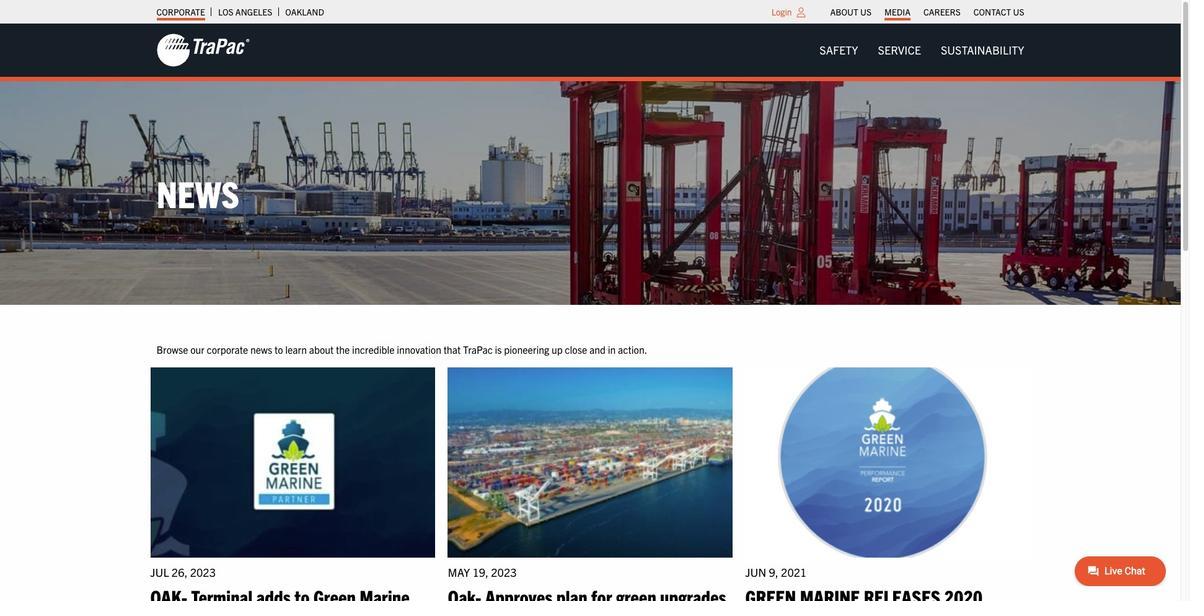Task type: vqa. For each thing, say whether or not it's contained in the screenshot.
service LINK
yes



Task type: describe. For each thing, give the bounding box(es) containing it.
action.
[[618, 343, 648, 356]]

2023 for may 19, 2023
[[491, 566, 517, 580]]

login link
[[772, 6, 792, 17]]

jul 26, 2023
[[150, 566, 216, 580]]

up
[[552, 343, 563, 356]]

browse our corporate news to learn about the incredible innovation that trapac is pioneering up close and in action.
[[157, 343, 648, 356]]

contact
[[974, 6, 1012, 17]]

19,
[[473, 566, 489, 580]]

angeles
[[236, 6, 272, 17]]

to
[[275, 343, 283, 356]]

browse
[[157, 343, 188, 356]]

contact us
[[974, 6, 1025, 17]]

media
[[885, 6, 911, 17]]

corporate
[[207, 343, 248, 356]]

service
[[879, 43, 922, 57]]

incredible
[[352, 343, 395, 356]]

about
[[309, 343, 334, 356]]

corporate
[[157, 6, 205, 17]]

learn
[[285, 343, 307, 356]]

jul 26, 2023 article
[[150, 368, 436, 602]]

login
[[772, 6, 792, 17]]

light image
[[797, 7, 806, 17]]

2023 for jul 26, 2023
[[190, 566, 216, 580]]

about
[[831, 6, 859, 17]]

may
[[448, 566, 470, 580]]

2021
[[781, 566, 807, 580]]

news
[[157, 170, 239, 216]]

may 19, 2023 article
[[448, 368, 733, 602]]

may 19, 2023
[[448, 566, 517, 580]]

9,
[[769, 566, 779, 580]]

oakland link
[[285, 3, 324, 20]]

los angeles
[[218, 6, 272, 17]]

menu bar containing about us
[[824, 3, 1031, 20]]

menu bar containing safety
[[810, 38, 1035, 63]]

corporate image
[[157, 33, 250, 68]]

26,
[[172, 566, 188, 580]]

us for about us
[[861, 6, 872, 17]]



Task type: locate. For each thing, give the bounding box(es) containing it.
us right about
[[861, 6, 872, 17]]

main content
[[144, 342, 1037, 602]]

1 2023 from the left
[[190, 566, 216, 580]]

2 2023 from the left
[[491, 566, 517, 580]]

innovation
[[397, 343, 442, 356]]

0 horizontal spatial 2023
[[190, 566, 216, 580]]

in
[[608, 343, 616, 356]]

0 horizontal spatial us
[[861, 6, 872, 17]]

pioneering
[[504, 343, 550, 356]]

jun
[[746, 566, 767, 580]]

about us
[[831, 6, 872, 17]]

jul
[[150, 566, 169, 580]]

us for contact us
[[1014, 6, 1025, 17]]

close
[[565, 343, 587, 356]]

2023 inside may 19, 2023 'article'
[[491, 566, 517, 580]]

menu bar down careers
[[810, 38, 1035, 63]]

los angeles link
[[218, 3, 272, 20]]

is
[[495, 343, 502, 356]]

our
[[190, 343, 205, 356]]

safety link
[[810, 38, 869, 63]]

2023 right 19,
[[491, 566, 517, 580]]

news
[[251, 343, 272, 356]]

2 us from the left
[[1014, 6, 1025, 17]]

2023
[[190, 566, 216, 580], [491, 566, 517, 580]]

los
[[218, 6, 234, 17]]

service link
[[869, 38, 931, 63]]

sustainability link
[[931, 38, 1035, 63]]

that
[[444, 343, 461, 356]]

the
[[336, 343, 350, 356]]

corporate link
[[157, 3, 205, 20]]

contact us link
[[974, 3, 1025, 20]]

1 vertical spatial menu bar
[[810, 38, 1035, 63]]

careers link
[[924, 3, 961, 20]]

menu bar up service
[[824, 3, 1031, 20]]

us right contact
[[1014, 6, 1025, 17]]

oakland
[[285, 6, 324, 17]]

trapac
[[463, 343, 493, 356]]

careers
[[924, 6, 961, 17]]

1 horizontal spatial us
[[1014, 6, 1025, 17]]

2023 right the 26,
[[190, 566, 216, 580]]

jun 9, 2021 article
[[746, 368, 1031, 602]]

1 us from the left
[[861, 6, 872, 17]]

jun 9, 2021
[[746, 566, 807, 580]]

media link
[[885, 3, 911, 20]]

and
[[590, 343, 606, 356]]

menu bar
[[824, 3, 1031, 20], [810, 38, 1035, 63]]

about us link
[[831, 3, 872, 20]]

us
[[861, 6, 872, 17], [1014, 6, 1025, 17]]

sustainability
[[941, 43, 1025, 57]]

0 vertical spatial menu bar
[[824, 3, 1031, 20]]

main content containing jul 26, 2023
[[144, 342, 1037, 602]]

1 horizontal spatial 2023
[[491, 566, 517, 580]]

safety
[[820, 43, 859, 57]]

2023 inside jul 26, 2023 article
[[190, 566, 216, 580]]



